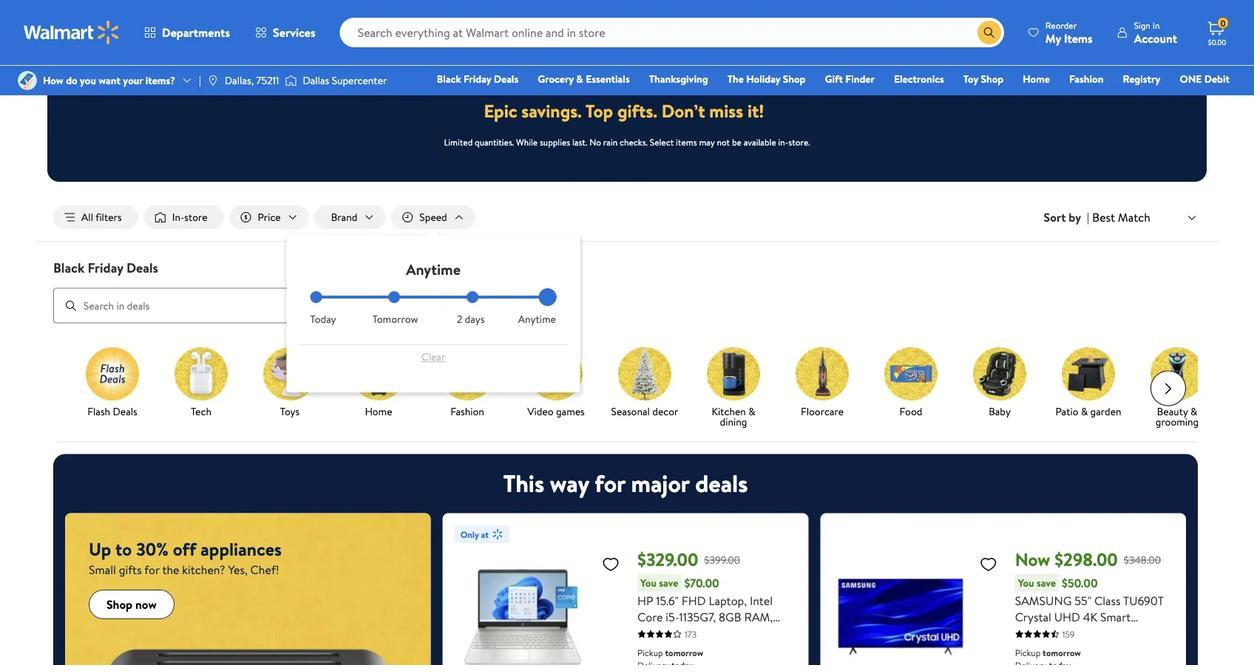 Task type: describe. For each thing, give the bounding box(es) containing it.
video games
[[527, 404, 585, 419]]

quantities.
[[475, 136, 514, 148]]

tomorrow for $329.00
[[665, 647, 703, 659]]

black inside black friday deals link
[[437, 72, 461, 86]]

limited quantities. while supplies last. no rain checks. select items may not be available in-store.
[[444, 136, 810, 148]]

television
[[1015, 625, 1064, 642]]

decor
[[652, 404, 678, 419]]

brand
[[331, 210, 357, 224]]

samsung
[[1015, 593, 1072, 609]]

walmart black friday deals for days image
[[491, 44, 763, 81]]

departments
[[162, 24, 230, 41]]

pickup tomorrow for $329.00
[[637, 647, 703, 659]]

major
[[631, 467, 690, 500]]

one debit link
[[1173, 71, 1236, 87]]

256gb
[[637, 625, 673, 642]]

thanksgiving link
[[642, 71, 715, 87]]

shop tech image
[[175, 347, 228, 401]]

the
[[162, 562, 179, 578]]

beauty & grooming link
[[1139, 347, 1216, 430]]

sort
[[1044, 209, 1066, 226]]

only at
[[460, 528, 489, 541]]

& for essentials
[[576, 72, 583, 86]]

shop baby image
[[973, 347, 1026, 401]]

0 horizontal spatial fashion link
[[429, 347, 506, 420]]

& for garden
[[1081, 404, 1088, 419]]

0 vertical spatial for
[[595, 467, 625, 500]]

way
[[550, 467, 589, 500]]

Tomorrow radio
[[388, 291, 400, 303]]

Search search field
[[340, 18, 1004, 47]]

$0.00
[[1208, 37, 1226, 47]]

how do you want your items?
[[43, 73, 175, 88]]

1 vertical spatial fashion
[[450, 404, 484, 419]]

grocery & essentials link
[[531, 71, 636, 87]]

Walmart Site-Wide search field
[[340, 18, 1004, 47]]

you for $329.00
[[640, 576, 657, 591]]

shop kitchen & dining image
[[707, 347, 760, 401]]

$329.00 group
[[455, 525, 797, 666]]

1 horizontal spatial black friday deals
[[437, 72, 519, 86]]

epic savings. top gifts. don't miss it!
[[484, 99, 764, 123]]

you
[[80, 73, 96, 88]]

walmart+
[[1186, 92, 1230, 107]]

do
[[66, 73, 77, 88]]

fhd
[[682, 593, 706, 609]]

account
[[1134, 30, 1177, 46]]

tomorrow
[[372, 312, 418, 327]]

kitchen & dining
[[712, 404, 755, 429]]

flash deals image
[[86, 347, 139, 401]]

store
[[184, 210, 207, 224]]

speed
[[420, 210, 447, 224]]

deals inside search field
[[126, 259, 158, 277]]

0
[[1220, 17, 1226, 29]]

& for grooming
[[1191, 404, 1197, 419]]

2 horizontal spatial shop
[[981, 72, 1004, 86]]

shop video games image
[[529, 347, 583, 401]]

$399.00
[[704, 553, 740, 567]]

0 horizontal spatial home
[[365, 404, 392, 419]]

smart
[[1100, 609, 1131, 625]]

now
[[135, 597, 157, 613]]

essentials
[[586, 72, 630, 86]]

chef!
[[250, 562, 279, 578]]

walmart image
[[24, 21, 120, 44]]

grocery & essentials
[[538, 72, 630, 86]]

checks.
[[620, 136, 648, 148]]

don't
[[662, 99, 705, 123]]

search icon image
[[983, 27, 995, 38]]

 image for dallas, 75211
[[207, 75, 219, 87]]

be
[[732, 136, 742, 148]]

flash deals link
[[74, 347, 151, 420]]

the holiday shop link
[[721, 71, 812, 87]]

0 vertical spatial deals
[[494, 72, 519, 86]]

1 horizontal spatial friday
[[464, 72, 491, 86]]

all filters
[[81, 210, 122, 224]]

to
[[115, 537, 132, 562]]

search image
[[65, 300, 77, 312]]

patio & garden
[[1056, 404, 1121, 419]]

gifts.
[[617, 99, 657, 123]]

11
[[785, 625, 792, 642]]

$50.00
[[1062, 575, 1098, 592]]

dy2795wm
[[689, 642, 745, 658]]

0 vertical spatial |
[[199, 73, 201, 88]]

grocery
[[538, 72, 574, 86]]

yes,
[[228, 562, 248, 578]]

brand button
[[315, 206, 386, 229]]

black friday deals inside search field
[[53, 259, 158, 277]]

garden
[[1090, 404, 1121, 419]]

save for now
[[1037, 576, 1056, 591]]

dallas,
[[225, 73, 254, 88]]

ram,
[[744, 609, 773, 625]]

sign in to add to favorites list, samsung 55" class tu690t crystal uhd 4k smart television - un55tu690tfxza (new) image
[[980, 555, 997, 574]]

all
[[81, 210, 93, 224]]

all filters button
[[53, 206, 138, 229]]

 image for dallas supercenter
[[285, 73, 297, 88]]

shop fashion image
[[441, 347, 494, 401]]

tu690t
[[1123, 593, 1164, 609]]

electronics
[[894, 72, 944, 86]]

gift finder
[[825, 72, 875, 86]]

Black Friday Deals search field
[[35, 259, 1219, 324]]

deals
[[695, 467, 748, 500]]

tomorrow for now
[[1043, 647, 1081, 659]]

toy shop
[[963, 72, 1004, 86]]

how fast do you want your order? option group
[[310, 291, 557, 327]]

sort by |
[[1044, 209, 1090, 226]]

8gb
[[719, 609, 741, 625]]

un55tu690tfxza
[[1075, 625, 1173, 642]]

while
[[516, 136, 538, 148]]

up
[[89, 537, 111, 562]]

food
[[900, 404, 922, 419]]

in
[[1153, 19, 1160, 31]]

tech
[[191, 404, 211, 419]]

in-
[[778, 136, 789, 148]]

it!
[[748, 99, 764, 123]]

& for dining
[[749, 404, 755, 419]]

anytime inside how fast do you want your order? option group
[[518, 312, 556, 327]]

filters
[[96, 210, 122, 224]]

shop inside button
[[106, 597, 132, 613]]

windows
[[736, 625, 782, 642]]

2 vertical spatial deals
[[113, 404, 137, 419]]



Task type: vqa. For each thing, say whether or not it's contained in the screenshot.
Video games
yes



Task type: locate. For each thing, give the bounding box(es) containing it.
1 you from the left
[[640, 576, 657, 591]]

black up the search image
[[53, 259, 85, 277]]

you up the "hp"
[[640, 576, 657, 591]]

dining
[[720, 415, 747, 429]]

$298.00
[[1055, 548, 1118, 572]]

save inside the 'you save $50.00 samsung 55" class tu690t crystal uhd 4k smart television - un55tu690tfxza (new)'
[[1037, 576, 1056, 591]]

2 tomorrow from the left
[[1043, 647, 1081, 659]]

shop food image
[[884, 347, 938, 401]]

toys
[[280, 404, 300, 419]]

shop patio & garden image
[[1062, 347, 1115, 401]]

in-store
[[172, 210, 207, 224]]

0 horizontal spatial pickup
[[637, 647, 663, 659]]

shop right toy
[[981, 72, 1004, 86]]

$329.00 $399.00
[[637, 548, 740, 572]]

flash
[[87, 404, 110, 419]]

1 horizontal spatial for
[[595, 467, 625, 500]]

2 save from the left
[[1037, 576, 1056, 591]]

price
[[258, 210, 281, 224]]

items?
[[145, 73, 175, 88]]

1 vertical spatial |
[[1087, 209, 1090, 226]]

1 vertical spatial friday
[[88, 259, 123, 277]]

items
[[676, 136, 697, 148]]

shop right holiday
[[783, 72, 806, 86]]

friday inside search field
[[88, 259, 123, 277]]

you down now at the right bottom of the page
[[1018, 576, 1034, 591]]

deals up epic
[[494, 72, 519, 86]]

anytime up how fast do you want your order? option group
[[406, 259, 461, 280]]

friday up epic
[[464, 72, 491, 86]]

0 horizontal spatial |
[[199, 73, 201, 88]]

1 horizontal spatial anytime
[[518, 312, 556, 327]]

1 vertical spatial home
[[365, 404, 392, 419]]

registry link
[[1116, 71, 1167, 87]]

savings.
[[522, 99, 582, 123]]

& right dining
[[749, 404, 755, 419]]

1 vertical spatial fashion link
[[429, 347, 506, 420]]

1 horizontal spatial pickup tomorrow
[[1015, 647, 1081, 659]]

1 horizontal spatial |
[[1087, 209, 1090, 226]]

1 pickup tomorrow from the left
[[637, 647, 703, 659]]

store.
[[789, 136, 810, 148]]

your
[[123, 73, 143, 88]]

shop home image
[[352, 347, 405, 401]]

pickup tomorrow for now
[[1015, 647, 1081, 659]]

pickup for $329.00
[[637, 647, 663, 659]]

-
[[1067, 625, 1072, 642]]

& right grocery on the left top
[[576, 72, 583, 86]]

& inside 'grocery & essentials' link
[[576, 72, 583, 86]]

tomorrow down 159
[[1043, 647, 1081, 659]]

|
[[199, 73, 201, 88], [1087, 209, 1090, 226]]

services
[[273, 24, 315, 41]]

1 horizontal spatial save
[[1037, 576, 1056, 591]]

& inside the kitchen & dining
[[749, 404, 755, 419]]

0 horizontal spatial anytime
[[406, 259, 461, 280]]

0 horizontal spatial shop
[[106, 597, 132, 613]]

pickup down television
[[1015, 647, 1041, 659]]

1 horizontal spatial pickup
[[1015, 647, 1041, 659]]

None radio
[[467, 291, 478, 303]]

toy
[[963, 72, 978, 86]]

0 vertical spatial anytime
[[406, 259, 461, 280]]

intel
[[750, 593, 773, 609]]

| inside sort and filter section element
[[1087, 209, 1090, 226]]

you for now $298.00
[[1018, 576, 1034, 591]]

| left dallas, at top left
[[199, 73, 201, 88]]

& inside beauty & grooming
[[1191, 404, 1197, 419]]

1 pickup from the left
[[637, 647, 663, 659]]

up to 30% off appliances small gifts for the kitchen? yes, chef!
[[89, 537, 282, 578]]

1 vertical spatial for
[[144, 562, 160, 578]]

home link left clear
[[340, 347, 417, 420]]

0 vertical spatial fashion link
[[1063, 71, 1110, 87]]

uhd
[[1054, 609, 1080, 625]]

1 horizontal spatial  image
[[285, 73, 297, 88]]

black friday deals up epic
[[437, 72, 519, 86]]

4k
[[1083, 609, 1098, 625]]

home link down my
[[1016, 71, 1057, 87]]

next slide for chipmodulewithimages list image
[[1151, 371, 1186, 406]]

pickup down 256gb
[[637, 647, 663, 659]]

rain
[[603, 136, 618, 148]]

friday down filters at the top
[[88, 259, 123, 277]]

2 pickup tomorrow from the left
[[1015, 647, 1081, 659]]

food link
[[873, 347, 950, 420]]

holiday
[[746, 72, 780, 86]]

sign
[[1134, 19, 1151, 31]]

2
[[457, 312, 462, 327]]

fashion down items
[[1069, 72, 1104, 86]]

1 vertical spatial black friday deals
[[53, 259, 158, 277]]

0 horizontal spatial for
[[144, 562, 160, 578]]

pickup for now
[[1015, 647, 1041, 659]]

1 horizontal spatial tomorrow
[[1043, 647, 1081, 659]]

tomorrow inside the $329.00 group
[[665, 647, 703, 659]]

1 horizontal spatial home
[[1023, 72, 1050, 86]]

in-store button
[[144, 206, 224, 229]]

shop floorcare image
[[796, 347, 849, 401]]

limited
[[444, 136, 473, 148]]

None range field
[[310, 296, 557, 299]]

| right by
[[1087, 209, 1090, 226]]

save for $329.00
[[659, 576, 678, 591]]

kitchen & dining link
[[695, 347, 772, 430]]

tomorrow down 173
[[665, 647, 703, 659]]

pickup tomorrow down television
[[1015, 647, 1081, 659]]

0 horizontal spatial home link
[[340, 347, 417, 420]]

 image left dallas, at top left
[[207, 75, 219, 87]]

1 horizontal spatial you
[[1018, 576, 1034, 591]]

Today radio
[[310, 291, 322, 303]]

games
[[556, 404, 585, 419]]

friday
[[464, 72, 491, 86], [88, 259, 123, 277]]

dallas
[[303, 73, 329, 88]]

 image
[[285, 73, 297, 88], [207, 75, 219, 87]]

0 vertical spatial fashion
[[1069, 72, 1104, 86]]

fashion link down items
[[1063, 71, 1110, 87]]

save inside you save $70.00 hp 15.6" fhd laptop, intel core i5-1135g7, 8gb ram, 256gb ssd, silver, windows 11 home, 15-dy2795wm
[[659, 576, 678, 591]]

0 horizontal spatial black
[[53, 259, 85, 277]]

save
[[659, 576, 678, 591], [1037, 576, 1056, 591]]

dallas supercenter
[[303, 73, 387, 88]]

shop toys image
[[263, 347, 317, 401]]

75211
[[256, 73, 279, 88]]

fashion down shop fashion image
[[450, 404, 484, 419]]

0 horizontal spatial fashion
[[450, 404, 484, 419]]

i5-
[[666, 609, 679, 625]]

gift
[[825, 72, 843, 86]]

by
[[1069, 209, 1081, 226]]

0 horizontal spatial friday
[[88, 259, 123, 277]]

black up limited
[[437, 72, 461, 86]]

speed button
[[391, 206, 475, 229]]

1 vertical spatial deals
[[126, 259, 158, 277]]

sign in to add to favorites list, hp 15.6" fhd laptop, intel core i5-1135g7, 8gb ram, 256gb ssd, silver, windows 11 home, 15-dy2795wm image
[[602, 555, 620, 574]]

the holiday shop
[[727, 72, 806, 86]]

you inside you save $70.00 hp 15.6" fhd laptop, intel core i5-1135g7, 8gb ram, 256gb ssd, silver, windows 11 home, 15-dy2795wm
[[640, 576, 657, 591]]

$329.00
[[637, 548, 698, 572]]

fashion link down 2 days
[[429, 347, 506, 420]]

supercenter
[[332, 73, 387, 88]]

the
[[727, 72, 744, 86]]

black friday deals down filters at the top
[[53, 259, 158, 277]]

deals
[[494, 72, 519, 86], [126, 259, 158, 277], [113, 404, 137, 419]]

1135g7,
[[679, 609, 716, 625]]

deals down "in-store" button
[[126, 259, 158, 277]]

seasonal decor link
[[606, 347, 683, 420]]

0 vertical spatial home link
[[1016, 71, 1057, 87]]

pickup tomorrow inside the $329.00 group
[[637, 647, 703, 659]]

match
[[1118, 209, 1151, 225]]

2 pickup from the left
[[1015, 647, 1041, 659]]

0 horizontal spatial pickup tomorrow
[[637, 647, 703, 659]]

1 horizontal spatial shop
[[783, 72, 806, 86]]

tech link
[[163, 347, 240, 420]]

& inside patio & garden "link"
[[1081, 404, 1088, 419]]

& right beauty
[[1191, 404, 1197, 419]]

1 vertical spatial home link
[[340, 347, 417, 420]]

shop beauty & grooming image
[[1151, 347, 1204, 401]]

clear
[[421, 350, 445, 364]]

1 horizontal spatial fashion link
[[1063, 71, 1110, 87]]

shop seasonal image
[[618, 347, 671, 401]]

0 horizontal spatial save
[[659, 576, 678, 591]]

beauty
[[1157, 404, 1188, 419]]

 image
[[18, 71, 37, 90]]

appliances
[[201, 537, 282, 562]]

small
[[89, 562, 116, 578]]

30%
[[136, 537, 169, 562]]

grooming
[[1156, 415, 1199, 429]]

pickup tomorrow down 256gb
[[637, 647, 703, 659]]

1 vertical spatial black
[[53, 259, 85, 277]]

0 horizontal spatial black friday deals
[[53, 259, 158, 277]]

Search in deals search field
[[53, 288, 500, 324]]

1 tomorrow from the left
[[665, 647, 703, 659]]

sort and filter section element
[[35, 194, 1219, 241]]

1 vertical spatial anytime
[[518, 312, 556, 327]]

floorcare
[[801, 404, 844, 419]]

walmart+ link
[[1179, 92, 1236, 108]]

shop left now
[[106, 597, 132, 613]]

price button
[[230, 206, 309, 229]]

0 horizontal spatial  image
[[207, 75, 219, 87]]

for left the
[[144, 562, 160, 578]]

1 save from the left
[[659, 576, 678, 591]]

55"
[[1075, 593, 1092, 609]]

for inside up to 30% off appliances small gifts for the kitchen? yes, chef!
[[144, 562, 160, 578]]

0 vertical spatial friday
[[464, 72, 491, 86]]

for
[[595, 467, 625, 500], [144, 562, 160, 578]]

2 you from the left
[[1018, 576, 1034, 591]]

save up samsung
[[1037, 576, 1056, 591]]

debit
[[1204, 72, 1230, 86]]

want
[[99, 73, 121, 88]]

save up 15.6"
[[659, 576, 678, 591]]

0 vertical spatial black friday deals
[[437, 72, 519, 86]]

1 horizontal spatial home link
[[1016, 71, 1057, 87]]

home down shop home image
[[365, 404, 392, 419]]

one
[[1180, 72, 1202, 86]]

days
[[465, 312, 485, 327]]

kitchen?
[[182, 562, 225, 578]]

173
[[685, 628, 697, 641]]

& right patio
[[1081, 404, 1088, 419]]

now $298.00 $348.00
[[1015, 548, 1161, 572]]

not
[[717, 136, 730, 148]]

today
[[310, 312, 336, 327]]

15.6"
[[656, 593, 679, 609]]

0 vertical spatial black
[[437, 72, 461, 86]]

registry
[[1123, 72, 1161, 86]]

1 horizontal spatial fashion
[[1069, 72, 1104, 86]]

0 horizontal spatial you
[[640, 576, 657, 591]]

you inside the 'you save $50.00 samsung 55" class tu690t crystal uhd 4k smart television - un55tu690tfxza (new)'
[[1018, 576, 1034, 591]]

silver,
[[703, 625, 733, 642]]

159
[[1062, 628, 1075, 641]]

seasonal decor
[[611, 404, 678, 419]]

toy shop link
[[957, 71, 1010, 87]]

deals right flash
[[113, 404, 137, 419]]

anytime down anytime radio on the left of page
[[518, 312, 556, 327]]

home down my
[[1023, 72, 1050, 86]]

black inside "black friday deals" search field
[[53, 259, 85, 277]]

pickup inside the $329.00 group
[[637, 647, 663, 659]]

 image right 75211
[[285, 73, 297, 88]]

0 horizontal spatial tomorrow
[[665, 647, 703, 659]]

1 horizontal spatial black
[[437, 72, 461, 86]]

may
[[699, 136, 715, 148]]

you save $70.00 hp 15.6" fhd laptop, intel core i5-1135g7, 8gb ram, 256gb ssd, silver, windows 11 home, 15-dy2795wm
[[637, 575, 792, 658]]

my
[[1046, 30, 1061, 46]]

how
[[43, 73, 63, 88]]

for right way
[[595, 467, 625, 500]]

Anytime radio
[[545, 291, 556, 303]]

0 vertical spatial home
[[1023, 72, 1050, 86]]



